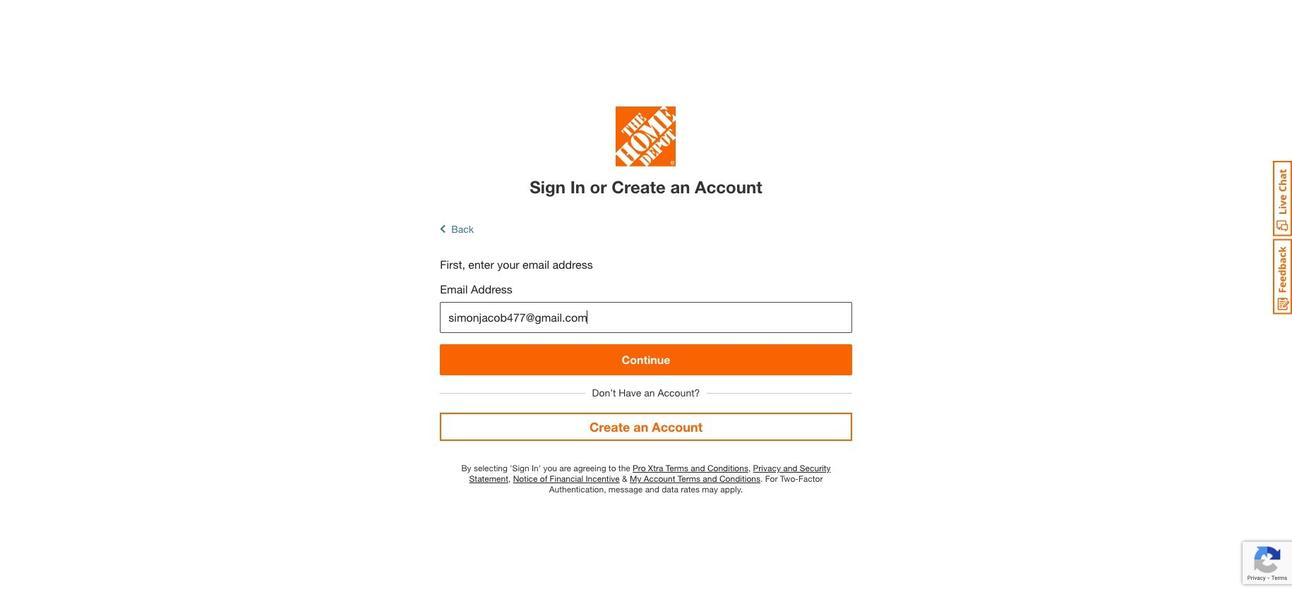 Task type: vqa. For each thing, say whether or not it's contained in the screenshot.
2nd PREMIUM from the right
no



Task type: describe. For each thing, give the bounding box(es) containing it.
thd logo image
[[616, 106, 676, 170]]



Task type: locate. For each thing, give the bounding box(es) containing it.
feedback link image
[[1273, 239, 1292, 315]]

live chat image
[[1273, 161, 1292, 237]]

None email field
[[440, 302, 852, 333]]

back arrow image
[[440, 223, 446, 235]]



